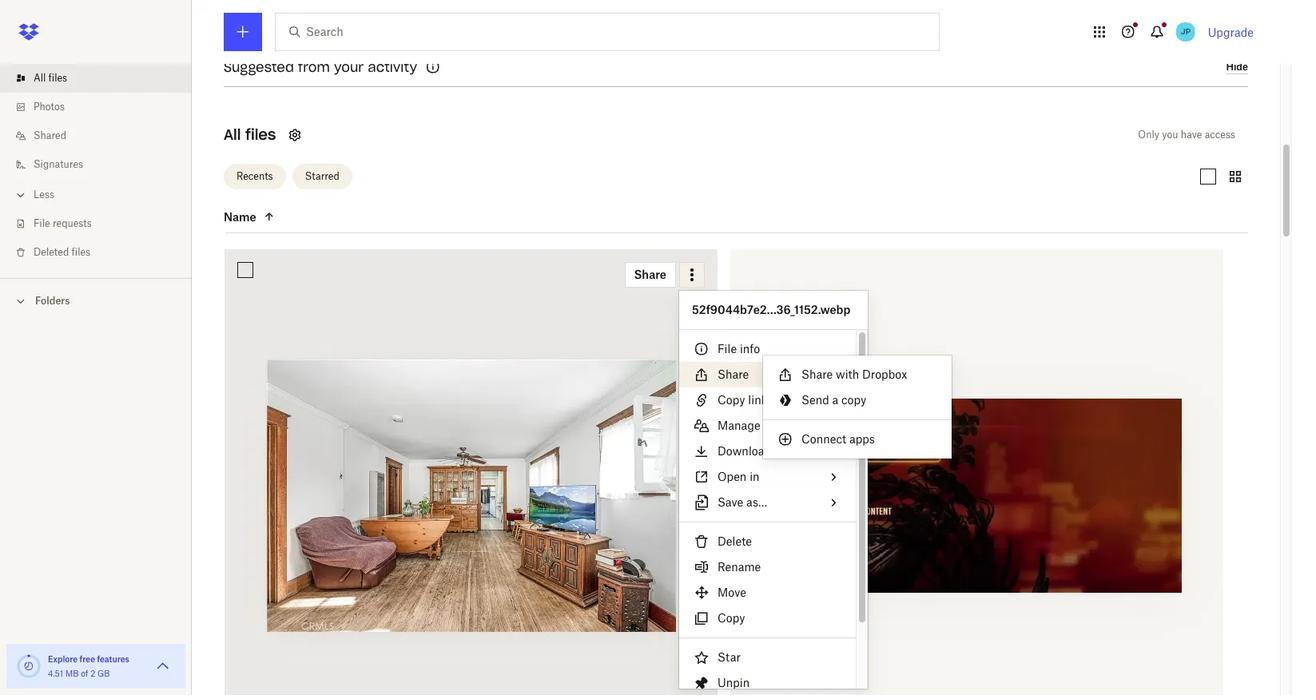 Task type: locate. For each thing, give the bounding box(es) containing it.
download menu item
[[680, 439, 856, 464]]

file for file requests
[[34, 217, 50, 229]]

explore
[[48, 655, 78, 664]]

suggested from your activity
[[224, 59, 417, 75]]

1 vertical spatial copy
[[718, 612, 746, 625]]

1 horizontal spatial files
[[72, 246, 90, 258]]

move menu item
[[680, 580, 856, 606]]

0 vertical spatial file
[[34, 217, 50, 229]]

manage
[[718, 419, 761, 432]]

1 vertical spatial file
[[718, 342, 737, 356]]

with
[[836, 368, 860, 381]]

copy left link
[[718, 393, 746, 407]]

manage permissions
[[718, 419, 828, 432]]

share down file info
[[718, 368, 749, 381]]

save as… menu item
[[680, 490, 856, 516]]

1 copy from the top
[[718, 393, 746, 407]]

files for 'deleted files' link
[[72, 246, 90, 258]]

2 copy from the top
[[718, 612, 746, 625]]

files inside list item
[[48, 72, 67, 84]]

copy down move
[[718, 612, 746, 625]]

share
[[718, 368, 749, 381], [802, 368, 833, 381]]

less image
[[13, 187, 29, 203]]

file inside list
[[34, 217, 50, 229]]

0 horizontal spatial file
[[34, 217, 50, 229]]

connect apps
[[802, 432, 875, 446]]

share for share
[[718, 368, 749, 381]]

0 horizontal spatial files
[[48, 72, 67, 84]]

2
[[90, 669, 95, 679]]

share with dropbox menu item
[[763, 362, 952, 388]]

explore free features 4.51 mb of 2 gb
[[48, 655, 129, 679]]

shared link
[[13, 122, 192, 150]]

all files inside list item
[[34, 72, 67, 84]]

folders button
[[0, 289, 192, 313]]

files
[[48, 72, 67, 84], [245, 125, 276, 144], [72, 246, 90, 258]]

all files list item
[[0, 64, 192, 93]]

of
[[81, 669, 88, 679]]

copy
[[842, 393, 867, 407]]

rename menu item
[[680, 555, 856, 580]]

all files link
[[13, 64, 192, 93]]

file, 2015-09-30-image-6.webp row
[[731, 249, 1224, 696]]

0 horizontal spatial all files
[[34, 72, 67, 84]]

0 vertical spatial all files
[[34, 72, 67, 84]]

all up recents
[[224, 125, 241, 144]]

all files up photos
[[34, 72, 67, 84]]

file down less
[[34, 217, 50, 229]]

list
[[0, 54, 192, 278]]

2 vertical spatial files
[[72, 246, 90, 258]]

files up photos
[[48, 72, 67, 84]]

send a copy menu item
[[763, 388, 952, 413]]

copy
[[718, 393, 746, 407], [718, 612, 746, 625]]

file info
[[718, 342, 760, 356]]

suggested
[[224, 59, 294, 75]]

file inside menu item
[[718, 342, 737, 356]]

name
[[224, 209, 256, 223]]

files right deleted
[[72, 246, 90, 258]]

1 horizontal spatial share
[[802, 368, 833, 381]]

1 horizontal spatial all files
[[224, 125, 276, 144]]

all up photos
[[34, 72, 46, 84]]

open
[[718, 470, 747, 484]]

access
[[1205, 128, 1236, 140]]

1 vertical spatial files
[[245, 125, 276, 144]]

share with dropbox
[[802, 368, 908, 381]]

deleted files link
[[13, 238, 192, 267]]

all files
[[34, 72, 67, 84], [224, 125, 276, 144]]

1 horizontal spatial file
[[718, 342, 737, 356]]

0 vertical spatial files
[[48, 72, 67, 84]]

all files up recents
[[224, 125, 276, 144]]

0 horizontal spatial share
[[718, 368, 749, 381]]

have
[[1181, 128, 1203, 140]]

1 share from the left
[[718, 368, 749, 381]]

list containing all files
[[0, 54, 192, 278]]

0 horizontal spatial all
[[34, 72, 46, 84]]

share up send
[[802, 368, 833, 381]]

unpin menu item
[[680, 671, 856, 696]]

permissions
[[764, 419, 828, 432]]

name button
[[224, 207, 358, 226]]

only
[[1139, 128, 1160, 140]]

save
[[718, 496, 744, 509]]

0 vertical spatial copy
[[718, 393, 746, 407]]

2 share from the left
[[802, 368, 833, 381]]

files up recents
[[245, 125, 276, 144]]

1 horizontal spatial all
[[224, 125, 241, 144]]

apps
[[850, 432, 875, 446]]

recents button
[[224, 164, 286, 189]]

file left "info" on the right
[[718, 342, 737, 356]]

copy menu item
[[680, 606, 856, 632]]

0 vertical spatial all
[[34, 72, 46, 84]]

files for all files link
[[48, 72, 67, 84]]

file
[[34, 217, 50, 229], [718, 342, 737, 356]]

a
[[833, 393, 839, 407]]

copy for copy
[[718, 612, 746, 625]]

52f9044b7e2…36_1152.webp
[[692, 303, 851, 317]]

all
[[34, 72, 46, 84], [224, 125, 241, 144]]



Task type: vqa. For each thing, say whether or not it's contained in the screenshot.
MB
yes



Task type: describe. For each thing, give the bounding box(es) containing it.
4.51
[[48, 669, 63, 679]]

photos
[[34, 101, 65, 113]]

signatures
[[34, 158, 83, 170]]

save as…
[[718, 496, 768, 509]]

manage permissions menu item
[[680, 413, 856, 439]]

unpin
[[718, 676, 750, 690]]

1 vertical spatial all
[[224, 125, 241, 144]]

star
[[718, 651, 741, 664]]

copy link
[[718, 393, 768, 407]]

dropbox
[[863, 368, 908, 381]]

only you have access
[[1139, 128, 1236, 140]]

starred button
[[292, 164, 352, 189]]

connect apps menu item
[[763, 427, 952, 452]]

share for share with dropbox
[[802, 368, 833, 381]]

file requests link
[[13, 209, 192, 238]]

download
[[718, 444, 772, 458]]

file for file info
[[718, 342, 737, 356]]

shared
[[34, 130, 66, 141]]

deleted files
[[34, 246, 90, 258]]

folders
[[35, 295, 70, 307]]

delete
[[718, 535, 752, 548]]

deleted
[[34, 246, 69, 258]]

all inside list item
[[34, 72, 46, 84]]

your
[[334, 59, 364, 75]]

quota usage element
[[16, 654, 42, 680]]

copy for copy link
[[718, 393, 746, 407]]

signatures link
[[13, 150, 192, 179]]

connect
[[802, 432, 847, 446]]

dropbox image
[[13, 16, 45, 48]]

from
[[298, 59, 330, 75]]

mb
[[65, 669, 79, 679]]

recents
[[237, 170, 273, 182]]

open in
[[718, 470, 760, 484]]

link
[[749, 393, 768, 407]]

file info menu item
[[680, 337, 856, 362]]

share menu item
[[680, 362, 856, 388]]

upgrade link
[[1208, 25, 1254, 39]]

2 horizontal spatial files
[[245, 125, 276, 144]]

as…
[[747, 496, 768, 509]]

upgrade
[[1208, 25, 1254, 39]]

photos link
[[13, 93, 192, 122]]

you
[[1163, 128, 1179, 140]]

activity
[[368, 59, 417, 75]]

send
[[802, 393, 830, 407]]

send a copy
[[802, 393, 867, 407]]

file, 52f9044b7e2655d26eb85c0b2abdc392-uncropped_scaled_within_1536_1152.webp row
[[225, 249, 718, 696]]

free
[[80, 655, 95, 664]]

info
[[740, 342, 760, 356]]

in
[[750, 470, 760, 484]]

less
[[34, 189, 54, 201]]

file requests
[[34, 217, 92, 229]]

features
[[97, 655, 129, 664]]

gb
[[98, 669, 110, 679]]

starred
[[305, 170, 340, 182]]

move
[[718, 586, 747, 600]]

copy link menu item
[[680, 388, 856, 413]]

requests
[[53, 217, 92, 229]]

open in menu item
[[680, 464, 856, 490]]

1 vertical spatial all files
[[224, 125, 276, 144]]

star menu item
[[680, 645, 856, 671]]

delete menu item
[[680, 529, 856, 555]]

rename
[[718, 560, 761, 574]]



